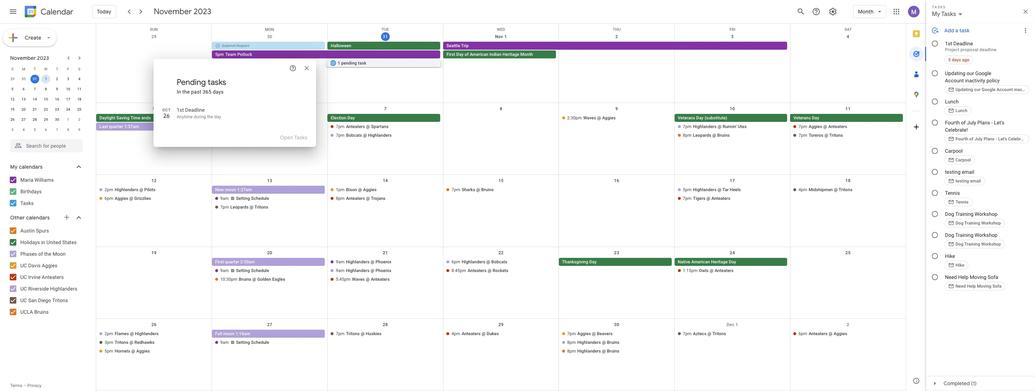 Task type: locate. For each thing, give the bounding box(es) containing it.
3 down 26 element
[[11, 128, 13, 132]]

5 for november 2023
[[11, 87, 13, 91]]

other calendars
[[10, 214, 50, 221]]

1 vertical spatial 28
[[383, 322, 388, 327]]

2 vertical spatial the
[[44, 251, 51, 257]]

5 down october 29 element
[[11, 87, 13, 91]]

17 down 10 element
[[66, 97, 70, 101]]

2 right 1 cell on the top left
[[56, 77, 58, 81]]

7pm for 7pm leopards @ tritons
[[220, 205, 229, 210]]

29 inside october 29 element
[[10, 77, 15, 81]]

27 inside row group
[[22, 118, 26, 122]]

1 pending task button
[[327, 59, 440, 67]]

waves right 5:45pm
[[352, 277, 365, 282]]

december 6 element
[[42, 126, 50, 134]]

american inside seattle trip first day of american indian heritage month
[[470, 52, 488, 57]]

1 vertical spatial november 2023
[[10, 55, 49, 61]]

moon inside button
[[223, 331, 234, 337]]

1 vertical spatial 10
[[730, 106, 735, 111]]

4 up 11 element
[[78, 77, 80, 81]]

riverside
[[28, 286, 49, 292]]

spurs
[[36, 228, 49, 234]]

1 horizontal spatial 6
[[45, 128, 47, 132]]

2 9am highlanders @ phoenix from the top
[[336, 268, 391, 273]]

veterans up 8pm leopards @ bruins
[[678, 115, 695, 120]]

6 down the 29 element
[[45, 128, 47, 132]]

aztecs
[[693, 331, 706, 337]]

5 down 28 element
[[34, 128, 36, 132]]

15 element
[[42, 95, 50, 104]]

2 horizontal spatial 7
[[384, 106, 387, 111]]

calendars up austin spurs at the left
[[26, 214, 50, 221]]

0 vertical spatial waves
[[583, 115, 596, 120]]

@
[[597, 115, 601, 120], [366, 124, 370, 129], [718, 124, 722, 129], [823, 124, 827, 129], [363, 133, 367, 138], [712, 133, 716, 138], [824, 133, 828, 138], [139, 187, 143, 192], [358, 187, 362, 192], [476, 187, 480, 192], [718, 187, 722, 192], [834, 187, 838, 192], [129, 196, 133, 201], [366, 196, 370, 201], [706, 196, 710, 201], [250, 205, 254, 210], [371, 259, 374, 264], [486, 259, 490, 264], [371, 268, 374, 273], [488, 268, 492, 273], [710, 268, 714, 273], [252, 277, 256, 282], [366, 277, 370, 282], [130, 331, 134, 337], [361, 331, 365, 337], [482, 331, 486, 337], [592, 331, 596, 337], [708, 331, 711, 337], [829, 331, 833, 337], [129, 340, 133, 345], [602, 340, 606, 345], [131, 349, 135, 354], [602, 349, 606, 354]]

0 horizontal spatial 15
[[44, 97, 48, 101]]

calendars
[[19, 164, 43, 170], [26, 214, 50, 221]]

22 inside 22 element
[[44, 107, 48, 111]]

15 inside 'element'
[[44, 97, 48, 101]]

moon
[[225, 187, 236, 192], [223, 331, 234, 337]]

s
[[11, 67, 14, 71], [78, 67, 80, 71]]

1 veterans from the left
[[678, 115, 695, 120]]

9 down december 2 element
[[78, 128, 80, 132]]

365
[[203, 89, 211, 95]]

cell containing veterans day (substitute)
[[675, 114, 790, 149]]

7 up election day button
[[384, 106, 387, 111]]

2 down 25 element on the top left of page
[[78, 118, 80, 122]]

setting schedule for 27
[[236, 340, 269, 345]]

schedule down potluck
[[251, 61, 269, 66]]

23 element
[[53, 105, 61, 114]]

0 horizontal spatial 3
[[11, 128, 13, 132]]

team
[[225, 52, 236, 57]]

first up 10:30pm
[[215, 259, 224, 264]]

8 inside grid
[[500, 106, 502, 111]]

cell containing 1pm
[[327, 186, 443, 212]]

veterans
[[678, 115, 695, 120], [793, 115, 811, 120]]

29 left october 30 element
[[10, 77, 15, 81]]

1 horizontal spatial 14
[[383, 178, 388, 183]]

1 vertical spatial moon
[[223, 331, 234, 337]]

5pm up 7pm tigers @ anteaters
[[683, 187, 692, 192]]

11 element
[[75, 85, 84, 94]]

cell containing first quarter 2:50am
[[212, 258, 328, 284]]

1 vertical spatial november
[[10, 55, 36, 61]]

row
[[96, 24, 906, 32], [96, 31, 906, 103], [7, 64, 85, 74], [7, 74, 85, 84], [7, 84, 85, 94], [7, 94, 85, 105], [96, 103, 906, 175], [7, 105, 85, 115], [7, 115, 85, 125], [7, 125, 85, 135], [96, 175, 906, 247], [96, 247, 906, 319], [96, 319, 906, 391]]

row containing sun
[[96, 24, 906, 32]]

0 horizontal spatial 19
[[10, 107, 15, 111]]

16 inside row group
[[55, 97, 59, 101]]

1 vertical spatial 15
[[498, 178, 504, 183]]

day right thanksgiving
[[589, 259, 597, 264]]

7pm for 7pm tigers @ anteaters
[[683, 196, 692, 201]]

1 8pm highlanders @ bruins from the top
[[567, 340, 619, 345]]

26 for dec 1
[[151, 322, 157, 327]]

month inside seattle trip first day of american indian heritage month
[[520, 52, 533, 57]]

25 inside grid
[[845, 250, 851, 255]]

2 vertical spatial 4
[[23, 128, 25, 132]]

15 inside grid
[[498, 178, 504, 183]]

veterans inside button
[[793, 115, 811, 120]]

1 vertical spatial 22
[[498, 250, 504, 255]]

redhawks
[[134, 340, 154, 345]]

3 schedule from the top
[[251, 268, 269, 273]]

3 down fri
[[731, 34, 734, 39]]

1 down w
[[45, 77, 47, 81]]

0 horizontal spatial 22
[[44, 107, 48, 111]]

october 29 element
[[8, 75, 17, 83]]

27 for 1
[[22, 118, 26, 122]]

29 up dukes
[[498, 322, 504, 327]]

4 uc from the top
[[20, 298, 27, 303]]

2 setting schedule from the top
[[236, 196, 269, 201]]

5pm highlanders @ tar heels
[[683, 187, 741, 192]]

uc left the riverside
[[20, 286, 27, 292]]

13 inside 13 element
[[22, 97, 26, 101]]

maria williams
[[20, 177, 54, 183]]

0 horizontal spatial 4pm
[[452, 331, 460, 337]]

9 inside grid
[[615, 106, 618, 111]]

9 up 2:30pm waves @ aggies at the top right of the page
[[615, 106, 618, 111]]

1 vertical spatial tasks
[[20, 200, 34, 206]]

0 vertical spatial 18
[[77, 97, 81, 101]]

1 vertical spatial 18
[[845, 178, 851, 183]]

1 horizontal spatial leopards
[[693, 133, 711, 138]]

1:15pm owls @ anteaters
[[683, 268, 734, 273]]

23 down 16 element
[[55, 107, 59, 111]]

2pm up 6pm aggies @ grizzlies in the bottom of the page
[[105, 187, 113, 192]]

2 vertical spatial 3
[[11, 128, 13, 132]]

–
[[23, 383, 26, 388]]

of up "uc davis aggies"
[[38, 251, 43, 257]]

american
[[470, 52, 488, 57], [691, 259, 710, 264]]

2023
[[194, 7, 211, 17], [37, 55, 49, 61]]

4 schedule from the top
[[251, 340, 269, 345]]

october 30 element
[[19, 75, 28, 83]]

1st deadline, october 26. list item
[[154, 104, 331, 122]]

1 vertical spatial first
[[215, 259, 224, 264]]

1 vertical spatial 31
[[33, 77, 37, 81]]

2 setting from the top
[[236, 196, 250, 201]]

31 down 'tue'
[[383, 34, 388, 39]]

0 horizontal spatial 7
[[34, 87, 36, 91]]

create button
[[3, 29, 57, 46]]

0 horizontal spatial heritage
[[503, 52, 519, 57]]

the inside 1st deadline anytime during the day
[[207, 114, 213, 119]]

leopards down 7pm highlanders @ runnin' utes
[[693, 133, 711, 138]]

0 horizontal spatial 11
[[77, 87, 81, 91]]

1 horizontal spatial of
[[465, 52, 469, 57]]

6pm inside cell
[[452, 259, 460, 264]]

moon inside button
[[225, 187, 236, 192]]

tasks inside "button"
[[294, 134, 307, 141]]

schedule down the full moon 1:16am button
[[251, 340, 269, 345]]

1 horizontal spatial 8
[[67, 128, 69, 132]]

calendars for my calendars
[[19, 164, 43, 170]]

1 vertical spatial 5
[[153, 106, 155, 111]]

20 inside 20 element
[[22, 107, 26, 111]]

26 for 1
[[10, 118, 15, 122]]

november 2023
[[154, 7, 211, 17], [10, 55, 49, 61]]

sharks
[[462, 187, 475, 192]]

25 element
[[75, 105, 84, 114]]

22 down 15 'element'
[[44, 107, 48, 111]]

month button
[[853, 3, 886, 20]]

cell containing new moon 1:27am
[[212, 186, 328, 212]]

6 down october 30 element
[[23, 87, 25, 91]]

setting down 2:50am
[[236, 268, 250, 273]]

1
[[504, 34, 507, 39], [338, 61, 340, 66], [45, 77, 47, 81], [67, 118, 69, 122], [736, 322, 738, 327]]

0 horizontal spatial 28
[[33, 118, 37, 122]]

10:30pm bruins @ golden eagles
[[220, 277, 285, 282]]

10 inside row group
[[66, 87, 70, 91]]

0 vertical spatial quarter
[[109, 124, 123, 129]]

0 horizontal spatial t
[[34, 67, 36, 71]]

spartans
[[371, 124, 389, 129]]

veterans day button
[[790, 114, 903, 122]]

2 horizontal spatial 5pm
[[683, 187, 692, 192]]

7pm aggies @ anteaters
[[798, 124, 847, 129]]

1 horizontal spatial 15
[[498, 178, 504, 183]]

5 inside grid
[[153, 106, 155, 111]]

0 vertical spatial 17
[[66, 97, 70, 101]]

4 setting from the top
[[236, 340, 250, 345]]

1 horizontal spatial november
[[154, 7, 192, 17]]

1 2pm from the top
[[105, 187, 113, 192]]

day inside seattle trip first day of american indian heritage month
[[456, 52, 464, 57]]

10 up 17 element
[[66, 87, 70, 91]]

17 up heels
[[730, 178, 735, 183]]

1 right nov
[[504, 34, 507, 39]]

runnin'
[[723, 124, 737, 129]]

waves for waves @ aggies
[[583, 115, 596, 120]]

1 horizontal spatial 21
[[383, 250, 388, 255]]

1 vertical spatial 23
[[614, 250, 619, 255]]

november 2023 grid
[[7, 64, 85, 135]]

0 vertical spatial first
[[446, 52, 455, 57]]

0 vertical spatial 8
[[45, 87, 47, 91]]

eagles
[[272, 277, 285, 282]]

1 horizontal spatial the
[[182, 89, 190, 95]]

1 vertical spatial american
[[691, 259, 710, 264]]

first inside button
[[215, 259, 224, 264]]

bison
[[346, 187, 357, 192]]

28
[[33, 118, 37, 122], [383, 322, 388, 327]]

birthdays
[[20, 189, 42, 195]]

ucla
[[20, 309, 33, 315]]

month right settings menu icon
[[858, 8, 874, 15]]

grizzlies
[[134, 196, 151, 201]]

11 inside november 2023 grid
[[77, 87, 81, 91]]

1 horizontal spatial veterans
[[793, 115, 811, 120]]

1 horizontal spatial 10
[[730, 106, 735, 111]]

grid
[[96, 24, 906, 391]]

0 vertical spatial 10
[[66, 87, 70, 91]]

tasks inside "my calendars" list
[[20, 200, 34, 206]]

0 vertical spatial 3
[[731, 34, 734, 39]]

18 down 11 element
[[77, 97, 81, 101]]

of down trip
[[465, 52, 469, 57]]

0 vertical spatial 2023
[[194, 7, 211, 17]]

anteaters inside other calendars list
[[42, 274, 64, 280]]

1 horizontal spatial 22
[[498, 250, 504, 255]]

29 element
[[42, 115, 50, 124]]

uc for uc san diego tritons
[[20, 298, 27, 303]]

1 horizontal spatial 19
[[151, 250, 157, 255]]

10 for november 2023
[[66, 87, 70, 91]]

row group
[[7, 74, 85, 135]]

2 vertical spatial 6pm
[[798, 331, 807, 337]]

29 down sun
[[151, 34, 157, 39]]

1 vertical spatial 4pm
[[452, 331, 460, 337]]

1 vertical spatial 6pm
[[452, 259, 460, 264]]

december 8 element
[[64, 126, 73, 134]]

1 vertical spatial 8
[[500, 106, 502, 111]]

nov
[[495, 34, 503, 39]]

2 schedule from the top
[[251, 196, 269, 201]]

22 up rockets
[[498, 250, 504, 255]]

cell containing full moon 1:16am
[[212, 330, 328, 356]]

30 element
[[53, 115, 61, 124]]

day for election day
[[347, 115, 355, 120]]

7pm for 7pm highlanders @ runnin' utes
[[683, 124, 692, 129]]

24 down 17 element
[[66, 107, 70, 111]]

1 9am highlanders @ phoenix from the top
[[336, 259, 391, 264]]

november 2023 up sun
[[154, 7, 211, 17]]

schedule for 27
[[251, 340, 269, 345]]

schedule up golden
[[251, 268, 269, 273]]

0 horizontal spatial 18
[[77, 97, 81, 101]]

seattle
[[446, 43, 460, 48]]

25
[[77, 107, 81, 111], [845, 250, 851, 255]]

2 horizontal spatial 26
[[163, 113, 170, 120]]

setting
[[236, 61, 250, 66], [236, 196, 250, 201], [236, 268, 250, 273], [236, 340, 250, 345]]

17 inside row group
[[66, 97, 70, 101]]

24 inside "element"
[[66, 107, 70, 111]]

2 phoenix from the top
[[376, 268, 391, 273]]

1 vertical spatial 9
[[615, 106, 618, 111]]

veterans inside 'button'
[[678, 115, 695, 120]]

calendar heading
[[39, 7, 73, 17]]

8
[[45, 87, 47, 91], [500, 106, 502, 111], [67, 128, 69, 132]]

tasks
[[208, 77, 226, 87]]

day inside 'button'
[[696, 115, 704, 120]]

16 element
[[53, 95, 61, 104]]

1 vertical spatial 11
[[845, 106, 851, 111]]

10 up veterans day (substitute) 'button' at right
[[730, 106, 735, 111]]

american inside native american heritage day button
[[691, 259, 710, 264]]

the left day at the top
[[207, 114, 213, 119]]

3 setting schedule from the top
[[236, 268, 269, 273]]

None search field
[[0, 136, 90, 152]]

1 vertical spatial 12
[[151, 178, 157, 183]]

3 setting from the top
[[236, 268, 250, 273]]

28 for dec 1
[[383, 322, 388, 327]]

aggies inside other calendars list
[[42, 263, 57, 269]]

21 down 14 element
[[33, 107, 37, 111]]

5pm for 5pm hornets @ aggies
[[105, 349, 113, 354]]

9 for sun
[[615, 106, 618, 111]]

full moon 1:16am button
[[212, 330, 325, 338]]

waves right 2:30pm
[[583, 115, 596, 120]]

13 up 20 element
[[22, 97, 26, 101]]

pending
[[341, 61, 357, 66]]

0 vertical spatial 12
[[10, 97, 15, 101]]

2 vertical spatial 8
[[67, 128, 69, 132]]

calendars up maria
[[19, 164, 43, 170]]

7 for sun
[[384, 106, 387, 111]]

1 horizontal spatial 17
[[730, 178, 735, 183]]

0 horizontal spatial 20
[[22, 107, 26, 111]]

5pm
[[215, 52, 224, 57], [683, 187, 692, 192], [105, 349, 113, 354]]

hornets
[[115, 349, 130, 354]]

4 down sat on the right top of the page
[[847, 34, 849, 39]]

cell containing seattle trip
[[443, 42, 790, 68]]

0 vertical spatial calendars
[[19, 164, 43, 170]]

5pm down 3pm
[[105, 349, 113, 354]]

0 vertical spatial tasks
[[294, 134, 307, 141]]

tritons inside other calendars list
[[52, 298, 68, 303]]

december 7 element
[[53, 126, 61, 134]]

13 up new moon 1:27am button
[[267, 178, 272, 183]]

0 vertical spatial 25
[[77, 107, 81, 111]]

9am
[[220, 61, 229, 66], [220, 115, 229, 120], [220, 196, 229, 201], [336, 259, 344, 264], [220, 268, 229, 273], [336, 268, 344, 273], [220, 340, 229, 345]]

cell containing 9am
[[327, 258, 443, 284]]

cell containing halloween
[[327, 42, 443, 68]]

1 horizontal spatial 9
[[78, 128, 80, 132]]

0 horizontal spatial 2023
[[37, 55, 49, 61]]

0 vertical spatial 11
[[77, 87, 81, 91]]

the right in
[[182, 89, 190, 95]]

0 horizontal spatial leopards
[[230, 205, 249, 210]]

full moon 1:16am
[[215, 331, 250, 337]]

setting up 7pm leopards @ tritons
[[236, 196, 250, 201]]

16
[[55, 97, 59, 101], [614, 178, 619, 183]]

1 horizontal spatial bobcats
[[491, 259, 507, 264]]

26 inside grid
[[151, 322, 157, 327]]

7 down 30 element
[[56, 128, 58, 132]]

uc for uc irvine anteaters
[[20, 274, 27, 280]]

2 horizontal spatial 4
[[847, 34, 849, 39]]

2pm flames @ highlanders
[[105, 331, 159, 337]]

cell containing election day
[[327, 114, 443, 149]]

5 up daylight saving time ends button
[[153, 106, 155, 111]]

anteaters
[[346, 124, 365, 129], [828, 124, 847, 129], [346, 196, 365, 201], [711, 196, 730, 201], [468, 268, 487, 273], [715, 268, 734, 273], [42, 274, 64, 280], [371, 277, 390, 282], [462, 331, 481, 337], [809, 331, 828, 337]]

trojans
[[371, 196, 385, 201]]

27 element
[[19, 115, 28, 124]]

30
[[267, 34, 272, 39], [22, 77, 26, 81], [55, 118, 59, 122], [614, 322, 619, 327]]

1 setting schedule from the top
[[236, 61, 269, 66]]

1 vertical spatial waves
[[352, 277, 365, 282]]

2pm up 3pm
[[105, 331, 113, 337]]

tab list inside side panel "section"
[[906, 24, 927, 371]]

7 down october 31, today element
[[34, 87, 36, 91]]

1 vertical spatial 5pm
[[683, 187, 692, 192]]

11 up 18 element
[[77, 87, 81, 91]]

10:30pm
[[220, 277, 237, 282]]

10
[[66, 87, 70, 91], [730, 106, 735, 111]]

4 down the 27 element
[[23, 128, 25, 132]]

dec 1
[[727, 322, 738, 327]]

26 inside 26 element
[[10, 118, 15, 122]]

1 uc from the top
[[20, 263, 27, 269]]

tasks down birthdays
[[20, 200, 34, 206]]

18 up '4pm midshipmen @ tritons'
[[845, 178, 851, 183]]

1 phoenix from the top
[[376, 259, 391, 264]]

5
[[11, 87, 13, 91], [153, 106, 155, 111], [34, 128, 36, 132]]

5pm left team
[[215, 52, 224, 57]]

tritons right midshipmen
[[839, 187, 852, 192]]

w
[[44, 67, 47, 71]]

27 up the full moon 1:16am button
[[267, 322, 272, 327]]

18 inside grid
[[845, 178, 851, 183]]

tritons left huskies
[[346, 331, 360, 337]]

day for veterans day
[[812, 115, 819, 120]]

9 for november 2023
[[56, 87, 58, 91]]

1 horizontal spatial 11
[[845, 106, 851, 111]]

4pm for 4pm midshipmen @ tritons
[[798, 187, 807, 192]]

last
[[99, 124, 108, 129]]

2:30pm waves @ aggies
[[567, 115, 616, 120]]

18 inside 18 element
[[77, 97, 81, 101]]

7pm bobcats @ highlanders
[[336, 133, 392, 138]]

24 element
[[64, 105, 73, 114]]

tab list
[[906, 24, 927, 371]]

last quarter 1:37am button
[[96, 123, 209, 131]]

american left indian at top left
[[470, 52, 488, 57]]

month inside 'dropdown button'
[[858, 8, 874, 15]]

cell
[[96, 42, 212, 68], [212, 42, 443, 68], [327, 42, 443, 68], [443, 42, 790, 68], [559, 42, 675, 68], [675, 42, 790, 68], [790, 42, 906, 68], [96, 114, 212, 149], [327, 114, 443, 149], [443, 114, 559, 149], [675, 114, 790, 149], [790, 114, 906, 149], [96, 186, 212, 212], [212, 186, 328, 212], [327, 186, 443, 212], [559, 186, 675, 212], [675, 186, 790, 212], [96, 258, 212, 284], [212, 258, 328, 284], [327, 258, 443, 284], [443, 258, 559, 284], [675, 258, 790, 284], [96, 330, 212, 356], [212, 330, 328, 356], [559, 330, 675, 356]]

31
[[383, 34, 388, 39], [33, 77, 37, 81]]

setting schedule up the '10:30pm bruins @ golden eagles'
[[236, 268, 269, 273]]

6pm for 6pm anteaters @ aggies
[[798, 331, 807, 337]]

21 up '5:45pm waves @ anteaters'
[[383, 250, 388, 255]]

2 veterans from the left
[[793, 115, 811, 120]]

0 vertical spatial the
[[182, 89, 190, 95]]

27 for dec 1
[[267, 322, 272, 327]]

23 up thanksgiving day button at right
[[614, 250, 619, 255]]

bruins
[[717, 133, 730, 138], [481, 187, 494, 192], [239, 277, 251, 282], [34, 309, 49, 315], [607, 340, 619, 345], [607, 349, 619, 354]]

26
[[163, 113, 170, 120], [10, 118, 15, 122], [151, 322, 157, 327]]

28 inside 28 element
[[33, 118, 37, 122]]

20 down 13 element
[[22, 107, 26, 111]]

12 up pilots
[[151, 178, 157, 183]]

heritage up 1:15pm owls @ anteaters
[[711, 259, 728, 264]]

setting down potluck
[[236, 61, 250, 66]]

1 vertical spatial heritage
[[711, 259, 728, 264]]

0 vertical spatial bobcats
[[346, 133, 362, 138]]

tritons down new moon 1:27am button
[[254, 205, 268, 210]]

0 vertical spatial 5
[[11, 87, 13, 91]]

phoenix
[[376, 259, 391, 264], [376, 268, 391, 273]]

4 setting schedule from the top
[[236, 340, 269, 345]]

bobcats down 7pm anteaters @ spartans
[[346, 133, 362, 138]]

26 up redhawks
[[151, 322, 157, 327]]

12
[[10, 97, 15, 101], [151, 178, 157, 183]]

0 vertical spatial moon
[[225, 187, 236, 192]]

american up owls
[[691, 259, 710, 264]]

uc for uc riverside highlanders
[[20, 286, 27, 292]]

0 horizontal spatial 27
[[22, 118, 26, 122]]

0 horizontal spatial quarter
[[109, 124, 123, 129]]

3 uc from the top
[[20, 286, 27, 292]]

tritons right aztecs
[[712, 331, 726, 337]]

2 2pm from the top
[[105, 331, 113, 337]]

1 inside button
[[338, 61, 340, 66]]

0 vertical spatial 14
[[33, 97, 37, 101]]

phases
[[20, 251, 37, 257]]

setting down 1:16am
[[236, 340, 250, 345]]

9am cell
[[212, 114, 328, 149]]

the
[[182, 89, 190, 95], [207, 114, 213, 119], [44, 251, 51, 257]]

other
[[10, 214, 25, 221]]

heritage right indian at top left
[[503, 52, 519, 57]]

cell containing submit report
[[212, 42, 443, 68]]

setting schedule down 1:27am
[[236, 196, 269, 201]]

october 31, today element
[[30, 75, 39, 83]]

1 down 24 "element"
[[67, 118, 69, 122]]

1 vertical spatial 6
[[45, 128, 47, 132]]

tritons for 7pm leopards @ tritons
[[254, 205, 268, 210]]

7 inside row
[[56, 128, 58, 132]]

schedule down new moon 1:27am button
[[251, 196, 269, 201]]

moon right new
[[225, 187, 236, 192]]

0 horizontal spatial the
[[44, 251, 51, 257]]

1 horizontal spatial t
[[56, 67, 58, 71]]

1 horizontal spatial 4pm
[[798, 187, 807, 192]]

of inside seattle trip first day of american indian heritage month
[[465, 52, 469, 57]]

waves inside cell
[[352, 277, 365, 282]]

day down trip
[[456, 52, 464, 57]]

20
[[22, 107, 26, 111], [267, 250, 272, 255]]

setting for 27
[[236, 340, 250, 345]]

11 up veterans day button
[[845, 106, 851, 111]]

setting schedule down potluck
[[236, 61, 269, 66]]

27 inside grid
[[267, 322, 272, 327]]

6pm highlanders @ bobcats
[[452, 259, 507, 264]]

bobcats up rockets
[[491, 259, 507, 264]]

tritons
[[829, 133, 843, 138], [839, 187, 852, 192], [254, 205, 268, 210], [52, 298, 68, 303], [346, 331, 360, 337], [712, 331, 726, 337], [115, 340, 128, 345]]

leopards for leopards @ tritons
[[230, 205, 249, 210]]

6pm anteaters @ aggies
[[798, 331, 847, 337]]

0 vertical spatial 15
[[44, 97, 48, 101]]

golden
[[257, 277, 271, 282]]

0 vertical spatial month
[[858, 8, 874, 15]]

24 up native american heritage day button
[[730, 250, 735, 255]]

27 down 20 element
[[22, 118, 26, 122]]

grid containing 29
[[96, 24, 906, 391]]

other calendars list
[[1, 225, 90, 318]]

2 uc from the top
[[20, 274, 27, 280]]

16 inside grid
[[614, 178, 619, 183]]

tritons for uc san diego tritons
[[52, 298, 68, 303]]

past
[[191, 89, 201, 95]]

moon right full on the bottom left
[[223, 331, 234, 337]]

0 horizontal spatial 25
[[77, 107, 81, 111]]

22 element
[[42, 105, 50, 114]]

0 horizontal spatial waves
[[352, 277, 365, 282]]

tasks right open
[[294, 134, 307, 141]]

0 horizontal spatial 5
[[11, 87, 13, 91]]

3 down f
[[67, 77, 69, 81]]

veterans day (substitute)
[[678, 115, 727, 120]]

day for veterans day (substitute)
[[696, 115, 704, 120]]

7pm for 7pm anteaters @ spartans
[[336, 124, 345, 129]]

november 2023 up 'm'
[[10, 55, 49, 61]]

7pm tigers @ anteaters
[[683, 196, 730, 201]]

t left f
[[56, 67, 58, 71]]

1 vertical spatial phoenix
[[376, 268, 391, 273]]

the inside the pending tasks in the past 365 days
[[182, 89, 190, 95]]

1 horizontal spatial s
[[78, 67, 80, 71]]

1 horizontal spatial 26
[[151, 322, 157, 327]]



Task type: describe. For each thing, give the bounding box(es) containing it.
5pm hornets @ aggies
[[105, 349, 150, 354]]

quarter inside button
[[225, 259, 239, 264]]

cell containing veterans day
[[790, 114, 906, 149]]

3pm tritons @ redhawks
[[105, 340, 154, 345]]

thanksgiving day button
[[559, 258, 672, 266]]

12 inside row group
[[10, 97, 15, 101]]

1 cell
[[40, 74, 51, 84]]

row containing s
[[7, 64, 85, 74]]

uc san diego tritons
[[20, 298, 68, 303]]

days
[[213, 89, 224, 95]]

oct
[[162, 108, 171, 113]]

7pm for 7pm aggies @ beavers
[[567, 331, 576, 337]]

7pm for 7pm bobcats @ highlanders
[[336, 133, 345, 138]]

1st deadline anytime during the day
[[177, 107, 221, 119]]

uc irvine anteaters
[[20, 274, 64, 280]]

day for thanksgiving day
[[589, 259, 597, 264]]

thu
[[613, 27, 621, 32]]

10 for sun
[[730, 106, 735, 111]]

highlanders inside other calendars list
[[50, 286, 77, 292]]

december 5 element
[[30, 126, 39, 134]]

1 horizontal spatial 4
[[78, 77, 80, 81]]

setting for 20
[[236, 268, 250, 273]]

3 inside row
[[11, 128, 13, 132]]

uc for uc davis aggies
[[20, 263, 27, 269]]

19 element
[[8, 105, 17, 114]]

election day
[[331, 115, 355, 120]]

26 inside oct 26
[[163, 113, 170, 120]]

wed
[[497, 27, 505, 32]]

row containing 3
[[7, 125, 85, 135]]

cell containing native american heritage day
[[675, 258, 790, 284]]

december 9 element
[[75, 126, 84, 134]]

17 inside grid
[[730, 178, 735, 183]]

december 1 element
[[64, 115, 73, 124]]

7pm for 7pm tritons @ huskies
[[336, 331, 345, 337]]

cell containing 5pm
[[675, 186, 790, 212]]

time
[[130, 115, 140, 120]]

my calendars button
[[1, 161, 90, 173]]

12 element
[[8, 95, 17, 104]]

schedule for 20
[[251, 268, 269, 273]]

9 inside row
[[78, 128, 80, 132]]

7pm toreros @ tritons
[[798, 133, 843, 138]]

8 for sun
[[500, 106, 502, 111]]

daylight saving time ends last quarter 1:37am
[[99, 115, 151, 129]]

1:27am
[[237, 187, 252, 192]]

0 vertical spatial november 2023
[[154, 7, 211, 17]]

1st
[[177, 107, 184, 113]]

m
[[22, 67, 25, 71]]

7pm for 7pm aztecs @ tritons
[[683, 331, 692, 337]]

san
[[28, 298, 37, 303]]

5pm team potluck
[[215, 52, 252, 57]]

day
[[214, 114, 221, 119]]

2 8pm highlanders @ bruins from the top
[[567, 349, 619, 354]]

4 inside "element"
[[23, 128, 25, 132]]

first day of american indian heritage month button
[[443, 50, 556, 58]]

14 inside row group
[[33, 97, 37, 101]]

beavers
[[597, 331, 613, 337]]

cell containing daylight saving time ends
[[96, 114, 212, 149]]

halloween button
[[327, 42, 440, 50]]

uc davis aggies
[[20, 263, 57, 269]]

in
[[41, 240, 45, 245]]

6pm aggies @ grizzlies
[[105, 196, 151, 201]]

setting schedule for 13
[[236, 196, 269, 201]]

cell containing 7pm
[[559, 330, 675, 356]]

tritons for 7pm aztecs @ tritons
[[712, 331, 726, 337]]

trip
[[461, 43, 469, 48]]

17 element
[[64, 95, 73, 104]]

6pm for 6pm highlanders @ bobcats
[[452, 259, 460, 264]]

terms link
[[10, 383, 22, 388]]

1:16am
[[235, 331, 250, 337]]

calendar
[[41, 7, 73, 17]]

calendars for other calendars
[[26, 214, 50, 221]]

new moon 1:27am
[[215, 187, 252, 192]]

bruins inside other calendars list
[[34, 309, 49, 315]]

7pm for 7pm aggies @ anteaters
[[798, 124, 807, 129]]

tar
[[723, 187, 729, 192]]

veterans for 7pm highlanders @ runnin' utes
[[678, 115, 695, 120]]

22 inside grid
[[498, 250, 504, 255]]

nov 1
[[495, 34, 507, 39]]

13 element
[[19, 95, 28, 104]]

daylight saving time ends button
[[96, 114, 209, 122]]

quarter inside daylight saving time ends last quarter 1:37am
[[109, 124, 123, 129]]

tigers
[[693, 196, 705, 201]]

december 4 element
[[19, 126, 28, 134]]

7pm aztecs @ tritons
[[683, 331, 726, 337]]

18 element
[[75, 95, 84, 104]]

my calendars list
[[1, 174, 90, 209]]

report
[[236, 43, 249, 48]]

f
[[67, 67, 69, 71]]

7pm for 7pm sharks @ bruins
[[452, 187, 460, 192]]

0 vertical spatial 4
[[847, 34, 849, 39]]

1 vertical spatial 21
[[383, 250, 388, 255]]

28 element
[[30, 115, 39, 124]]

row group containing 29
[[7, 74, 85, 135]]

ucla bruins
[[20, 309, 49, 315]]

25 inside row group
[[77, 107, 81, 111]]

rockets
[[493, 268, 508, 273]]

calendar element
[[23, 4, 73, 20]]

thanksgiving
[[562, 259, 588, 264]]

Search for people text field
[[15, 139, 78, 152]]

first quarter 2:50am
[[215, 259, 255, 264]]

21 element
[[30, 105, 39, 114]]

2 t from the left
[[56, 67, 58, 71]]

2pm highlanders @ pilots
[[105, 187, 155, 192]]

2pm for 2pm flames @ highlanders
[[105, 331, 113, 337]]

6 inside row
[[45, 128, 47, 132]]

1 schedule from the top
[[251, 61, 269, 66]]

veterans for 7pm aggies @ anteaters
[[793, 115, 811, 120]]

heritage inside button
[[711, 259, 728, 264]]

cell containing 6pm
[[443, 258, 559, 284]]

8:45pm
[[452, 268, 466, 273]]

waves for waves @ anteaters
[[352, 277, 365, 282]]

december 3 element
[[8, 126, 17, 134]]

the inside list
[[44, 251, 51, 257]]

5pm for 5pm highlanders @ tar heels
[[683, 187, 692, 192]]

united
[[46, 240, 61, 245]]

oct 26
[[162, 108, 171, 120]]

leopards for leopards @ bruins
[[693, 133, 711, 138]]

28 for 1
[[33, 118, 37, 122]]

11 for november 2023
[[77, 87, 81, 91]]

privacy link
[[27, 383, 41, 388]]

7pm sharks @ bruins
[[452, 187, 494, 192]]

dec
[[727, 322, 734, 327]]

31 inside cell
[[33, 77, 37, 81]]

phases of the moon
[[20, 251, 66, 257]]

first inside seattle trip first day of american indian heritage month
[[446, 52, 455, 57]]

10 element
[[64, 85, 73, 94]]

halloween
[[331, 43, 351, 48]]

fri
[[730, 27, 735, 32]]

setting schedule for 20
[[236, 268, 269, 273]]

main drawer image
[[9, 7, 17, 16]]

moon
[[53, 251, 66, 257]]

2 up "6pm anteaters @ aggies" at the bottom right
[[847, 322, 849, 327]]

election day button
[[327, 114, 440, 122]]

setting for 13
[[236, 196, 250, 201]]

2 s from the left
[[78, 67, 80, 71]]

1 vertical spatial 24
[[730, 250, 735, 255]]

new
[[215, 187, 224, 192]]

of inside other calendars list
[[38, 251, 43, 257]]

terms
[[10, 383, 22, 388]]

moon for new
[[225, 187, 236, 192]]

tritons for 4pm midshipmen @ tritons
[[839, 187, 852, 192]]

1 vertical spatial 20
[[267, 250, 272, 255]]

midshipmen
[[809, 187, 833, 192]]

tritons for 7pm toreros @ tritons
[[829, 133, 843, 138]]

austin spurs
[[20, 228, 49, 234]]

2pm for 2pm highlanders @ pilots
[[105, 187, 113, 192]]

5 for sun
[[153, 106, 155, 111]]

7 for november 2023
[[34, 87, 36, 91]]

7pm for 7pm toreros @ tritons
[[798, 133, 807, 138]]

december 2 element
[[75, 115, 84, 124]]

2 down thu
[[615, 34, 618, 39]]

5 inside row
[[34, 128, 36, 132]]

1 inside cell
[[45, 77, 47, 81]]

5pm for 5pm team potluck
[[215, 52, 224, 57]]

14 element
[[30, 95, 39, 104]]

daylight
[[99, 115, 115, 120]]

1 horizontal spatial 12
[[151, 178, 157, 183]]

31 cell
[[29, 74, 40, 84]]

31 inside grid
[[383, 34, 388, 39]]

1 setting from the top
[[236, 61, 250, 66]]

19 inside 'element'
[[10, 107, 15, 111]]

1:15pm
[[683, 268, 698, 273]]

deadline
[[185, 107, 205, 113]]

8:45pm anteaters @ rockets
[[452, 268, 508, 273]]

my calendars
[[10, 164, 43, 170]]

toreros
[[809, 133, 823, 138]]

2:30pm
[[567, 115, 582, 120]]

day up 1:15pm owls @ anteaters
[[729, 259, 736, 264]]

moon for full
[[223, 331, 234, 337]]

tritons down flames
[[115, 340, 128, 345]]

8 for november 2023
[[45, 87, 47, 91]]

23 inside row group
[[55, 107, 59, 111]]

2:50am
[[240, 259, 255, 264]]

heritage inside seattle trip first day of american indian heritage month
[[503, 52, 519, 57]]

side panel section
[[906, 24, 927, 391]]

20 element
[[19, 105, 28, 114]]

sun
[[150, 27, 158, 32]]

1 right "dec"
[[736, 322, 738, 327]]

29 down 22 element
[[44, 118, 48, 122]]

in
[[177, 89, 181, 95]]

1pm
[[336, 187, 345, 192]]

1 vertical spatial bobcats
[[491, 259, 507, 264]]

9am inside button
[[220, 115, 229, 120]]

1:37am
[[124, 124, 139, 129]]

seattle trip button
[[443, 42, 787, 50]]

veterans day
[[793, 115, 819, 120]]

1 vertical spatial 3
[[67, 77, 69, 81]]

14 inside grid
[[383, 178, 388, 183]]

veterans day (substitute) button
[[675, 114, 787, 122]]

submit
[[222, 43, 235, 48]]

pending tasks in the past 365 days
[[177, 77, 226, 95]]

settings menu image
[[829, 7, 837, 16]]

1pm bison @ aggies
[[336, 187, 377, 192]]

0 vertical spatial 6
[[23, 87, 25, 91]]

6pm for 6pm aggies @ grizzlies
[[105, 196, 113, 201]]

4pm for 4pm anteaters @ dukes
[[452, 331, 460, 337]]

1 s from the left
[[11, 67, 14, 71]]

privacy
[[27, 383, 41, 388]]

task
[[358, 61, 366, 66]]

7pm highlanders @ runnin' utes
[[683, 124, 747, 129]]

thanksgiving day
[[562, 259, 597, 264]]

21 inside row group
[[33, 107, 37, 111]]

schedule for 13
[[251, 196, 269, 201]]

states
[[62, 240, 77, 245]]

19 inside grid
[[151, 250, 157, 255]]

1 horizontal spatial 13
[[267, 178, 272, 183]]

7pm anteaters @ spartans
[[336, 124, 389, 129]]

add other calendars image
[[63, 214, 70, 221]]

1 t from the left
[[34, 67, 36, 71]]

submit report
[[222, 43, 249, 48]]

26 element
[[8, 115, 17, 124]]

williams
[[34, 177, 54, 183]]

8 inside row
[[67, 128, 69, 132]]

11 for sun
[[845, 106, 851, 111]]

diego
[[38, 298, 51, 303]]

austin
[[20, 228, 35, 234]]



Task type: vqa. For each thing, say whether or not it's contained in the screenshot.
7 element
no



